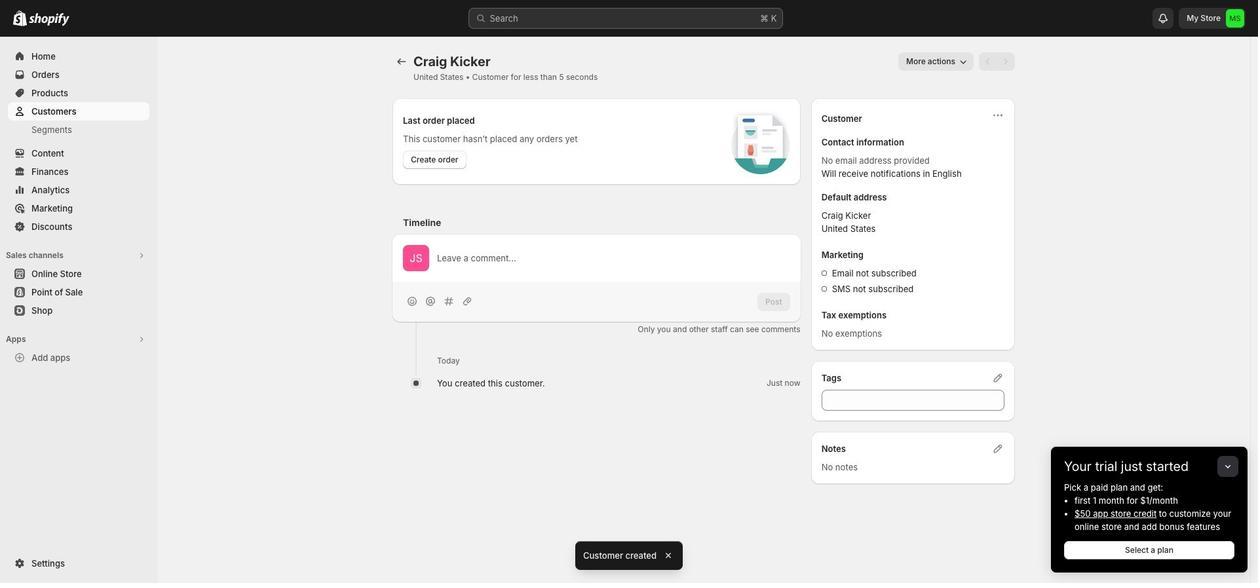Task type: describe. For each thing, give the bounding box(es) containing it.
next image
[[1000, 55, 1013, 68]]

avatar with initials j s image
[[403, 245, 429, 271]]

Leave a comment... text field
[[437, 252, 790, 265]]

my store image
[[1227, 9, 1245, 28]]

previous image
[[982, 55, 995, 68]]



Task type: vqa. For each thing, say whether or not it's contained in the screenshot.
the cards
no



Task type: locate. For each thing, give the bounding box(es) containing it.
None text field
[[822, 390, 1005, 411]]

0 horizontal spatial shopify image
[[13, 10, 27, 26]]

shopify image
[[13, 10, 27, 26], [29, 13, 69, 26]]

1 horizontal spatial shopify image
[[29, 13, 69, 26]]



